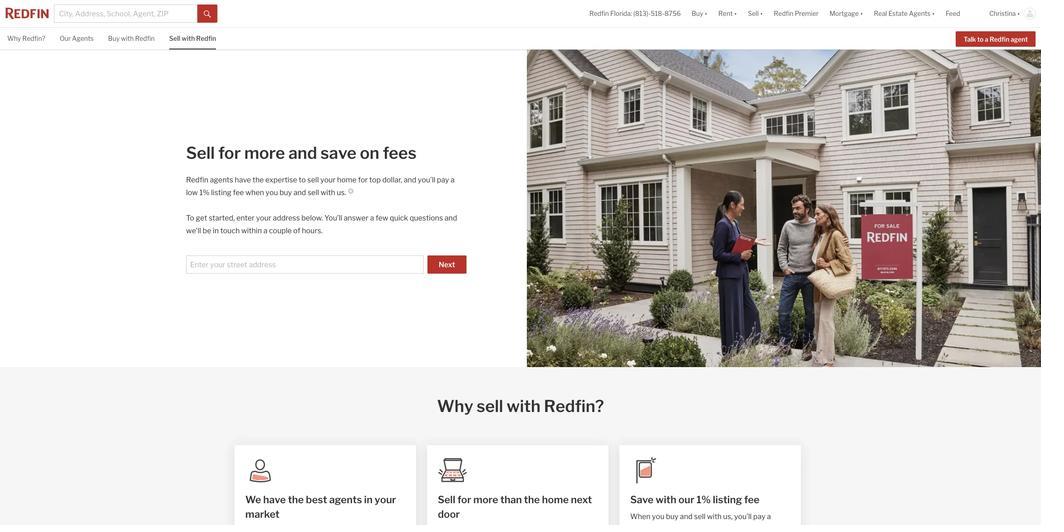 Task type: vqa. For each thing, say whether or not it's contained in the screenshot.
the your inside Redfin agents have the expertise to sell your home for top dollar, and you'll pay a low 1% listing fee when you buy and sell with us.
yes



Task type: locate. For each thing, give the bounding box(es) containing it.
1% right low
[[200, 188, 210, 197]]

1 horizontal spatial agents
[[910, 10, 931, 17]]

▾ right 'rent ▾'
[[761, 10, 763, 17]]

0 horizontal spatial listing
[[211, 188, 232, 197]]

sell up door
[[438, 494, 456, 506]]

1 horizontal spatial buy
[[692, 10, 704, 17]]

1 vertical spatial listing
[[713, 494, 743, 506]]

1 vertical spatial agents
[[329, 494, 362, 506]]

we have the best agents in your market
[[245, 494, 396, 520]]

listing up us, at the bottom right of page
[[713, 494, 743, 506]]

0 vertical spatial for
[[218, 143, 241, 163]]

agents right estate
[[910, 10, 931, 17]]

more for and
[[244, 143, 285, 163]]

a inside talk to a redfin agent button
[[985, 35, 989, 43]]

buy down save with our 1% listing fee
[[666, 513, 679, 521]]

2 horizontal spatial your
[[375, 494, 396, 506]]

1 horizontal spatial home
[[542, 494, 569, 506]]

a
[[985, 35, 989, 43], [451, 176, 455, 184], [370, 214, 374, 223], [264, 227, 268, 235], [768, 513, 771, 521]]

buy ▾ button
[[692, 0, 708, 27]]

the right than
[[524, 494, 540, 506]]

disclaimer image
[[348, 188, 354, 194]]

2 ▾ from the left
[[735, 10, 737, 17]]

0 vertical spatial you'll
[[418, 176, 436, 184]]

1 vertical spatial buy
[[108, 35, 120, 42]]

redfin down submit search icon
[[196, 35, 216, 42]]

1 horizontal spatial why
[[437, 396, 474, 416]]

you right when
[[652, 513, 665, 521]]

1 vertical spatial why
[[437, 396, 474, 416]]

0 horizontal spatial buy
[[108, 35, 120, 42]]

listing up started,
[[211, 188, 232, 197]]

8756
[[665, 10, 681, 17]]

more up expertise
[[244, 143, 285, 163]]

and right the dollar,
[[404, 176, 417, 184]]

1 vertical spatial to
[[299, 176, 306, 184]]

1 horizontal spatial your
[[321, 176, 336, 184]]

the inside the redfin agents have the expertise to sell your home for top dollar, and you'll pay a low 1% listing fee when you buy and sell with us.
[[253, 176, 264, 184]]

why redfin?
[[7, 35, 45, 42]]

estate
[[889, 10, 908, 17]]

to get started, enter your address below. you'll answer a few quick questions and we'll be in touch within a couple of hours.
[[186, 214, 457, 235]]

1 vertical spatial more
[[474, 494, 499, 506]]

1 vertical spatial fee
[[745, 494, 760, 506]]

1 horizontal spatial redfin?
[[544, 396, 604, 416]]

1% right our
[[697, 494, 711, 506]]

with
[[121, 35, 134, 42], [182, 35, 195, 42], [321, 188, 335, 197], [507, 396, 541, 416], [656, 494, 677, 506], [708, 513, 722, 521]]

buy inside dropdown button
[[692, 10, 704, 17]]

1 vertical spatial for
[[358, 176, 368, 184]]

0 horizontal spatial in
[[213, 227, 219, 235]]

sell inside sell ▾ dropdown button
[[748, 10, 759, 17]]

home left the next
[[542, 494, 569, 506]]

an agent with customers in front of a redfin listing sign image
[[527, 49, 1042, 367]]

2 vertical spatial for
[[458, 494, 472, 506]]

redfin up low
[[186, 176, 209, 184]]

2 horizontal spatial for
[[458, 494, 472, 506]]

redfin left florida:
[[590, 10, 609, 17]]

1 vertical spatial have
[[263, 494, 286, 506]]

have up when
[[235, 176, 251, 184]]

for for sell for more and save on fees
[[218, 143, 241, 163]]

▾ right rent
[[735, 10, 737, 17]]

talk
[[964, 35, 977, 43]]

buy with redfin link
[[108, 28, 155, 48]]

1 ▾ from the left
[[705, 10, 708, 17]]

0 horizontal spatial pay
[[437, 176, 449, 184]]

▾ for mortgage ▾
[[861, 10, 864, 17]]

within
[[241, 227, 262, 235]]

home
[[337, 176, 357, 184], [542, 494, 569, 506]]

have inside the redfin agents have the expertise to sell your home for top dollar, and you'll pay a low 1% listing fee when you buy and sell with us.
[[235, 176, 251, 184]]

0 vertical spatial why
[[7, 35, 21, 42]]

and inside when you buy and sell with us, you'll pay a
[[680, 513, 693, 521]]

save
[[631, 494, 654, 506]]

▾ for christina ▾
[[1018, 10, 1021, 17]]

1 vertical spatial redfin?
[[544, 396, 604, 416]]

1 vertical spatial buy
[[666, 513, 679, 521]]

0 vertical spatial to
[[978, 35, 984, 43]]

agents
[[910, 10, 931, 17], [72, 35, 94, 42]]

0 horizontal spatial the
[[253, 176, 264, 184]]

quick
[[390, 214, 408, 223]]

more for than
[[474, 494, 499, 506]]

pay inside when you buy and sell with us, you'll pay a
[[754, 513, 766, 521]]

the left best
[[288, 494, 304, 506]]

1 horizontal spatial to
[[978, 35, 984, 43]]

the
[[253, 176, 264, 184], [288, 494, 304, 506], [524, 494, 540, 506]]

redfin left premier
[[774, 10, 794, 17]]

sell with redfin link
[[169, 28, 216, 48]]

0 horizontal spatial have
[[235, 176, 251, 184]]

0 vertical spatial agents
[[910, 10, 931, 17]]

you'll right the dollar,
[[418, 176, 436, 184]]

0 horizontal spatial home
[[337, 176, 357, 184]]

have inside 'we have the best agents in your market'
[[263, 494, 286, 506]]

home inside sell for more than the home next door
[[542, 494, 569, 506]]

3 ▾ from the left
[[761, 10, 763, 17]]

1 horizontal spatial you'll
[[735, 513, 752, 521]]

to
[[186, 214, 194, 223]]

redfin premier button
[[769, 0, 825, 27]]

1%
[[200, 188, 210, 197], [697, 494, 711, 506]]

redfin down city, address, school, agent, zip "search box"
[[135, 35, 155, 42]]

pay right us, at the bottom right of page
[[754, 513, 766, 521]]

▾ for buy ▾
[[705, 10, 708, 17]]

redfin inside the redfin agents have the expertise to sell your home for top dollar, and you'll pay a low 1% listing fee when you buy and sell with us.
[[186, 176, 209, 184]]

0 vertical spatial you
[[266, 188, 278, 197]]

1 vertical spatial your
[[256, 214, 271, 223]]

answer
[[344, 214, 369, 223]]

0 vertical spatial your
[[321, 176, 336, 184]]

more left than
[[474, 494, 499, 506]]

▾ right christina
[[1018, 10, 1021, 17]]

you'll
[[418, 176, 436, 184], [735, 513, 752, 521]]

buy
[[692, 10, 704, 17], [108, 35, 120, 42]]

0 vertical spatial redfin?
[[22, 35, 45, 42]]

to
[[978, 35, 984, 43], [299, 176, 306, 184]]

0 horizontal spatial for
[[218, 143, 241, 163]]

sell for sell with redfin
[[169, 35, 180, 42]]

sell for more and save on fees
[[186, 143, 417, 163]]

real
[[875, 10, 888, 17]]

buy for buy ▾
[[692, 10, 704, 17]]

more
[[244, 143, 285, 163], [474, 494, 499, 506]]

6 ▾ from the left
[[1018, 10, 1021, 17]]

for
[[218, 143, 241, 163], [358, 176, 368, 184], [458, 494, 472, 506]]

1 horizontal spatial in
[[364, 494, 373, 506]]

2 vertical spatial your
[[375, 494, 396, 506]]

1 horizontal spatial buy
[[666, 513, 679, 521]]

0 horizontal spatial buy
[[280, 188, 292, 197]]

buy down expertise
[[280, 188, 292, 197]]

redfin premier
[[774, 10, 819, 17]]

few
[[376, 214, 388, 223]]

redfin agents have the expertise to sell your home for top dollar, and you'll pay a low 1% listing fee when you buy and sell with us.
[[186, 176, 455, 197]]

buy right 8756
[[692, 10, 704, 17]]

you down expertise
[[266, 188, 278, 197]]

you'll right us, at the bottom right of page
[[735, 513, 752, 521]]

▾ left rent
[[705, 10, 708, 17]]

0 horizontal spatial you
[[266, 188, 278, 197]]

1 vertical spatial agents
[[72, 35, 94, 42]]

talk to a redfin agent
[[964, 35, 1029, 43]]

1 horizontal spatial have
[[263, 494, 286, 506]]

more inside sell for more than the home next door
[[474, 494, 499, 506]]

buy down city, address, school, agent, zip "search box"
[[108, 35, 120, 42]]

why for why sell with redfin?
[[437, 396, 474, 416]]

buy inside when you buy and sell with us, you'll pay a
[[666, 513, 679, 521]]

your inside the to get started, enter your address below. you'll answer a few quick questions and we'll be in touch within a couple of hours.
[[256, 214, 271, 223]]

0 vertical spatial pay
[[437, 176, 449, 184]]

▾ right mortgage
[[861, 10, 864, 17]]

buy for buy with redfin
[[108, 35, 120, 42]]

when
[[246, 188, 264, 197]]

to inside the redfin agents have the expertise to sell your home for top dollar, and you'll pay a low 1% listing fee when you buy and sell with us.
[[299, 176, 306, 184]]

4 ▾ from the left
[[861, 10, 864, 17]]

listing
[[211, 188, 232, 197], [713, 494, 743, 506]]

1 horizontal spatial listing
[[713, 494, 743, 506]]

for inside sell for more than the home next door
[[458, 494, 472, 506]]

below.
[[302, 214, 323, 223]]

sell inside sell for more than the home next door
[[438, 494, 456, 506]]

submit search image
[[204, 10, 211, 18]]

in inside 'we have the best agents in your market'
[[364, 494, 373, 506]]

1 vertical spatial 1%
[[697, 494, 711, 506]]

1 horizontal spatial agents
[[329, 494, 362, 506]]

0 vertical spatial have
[[235, 176, 251, 184]]

low
[[186, 188, 198, 197]]

have up "market" at the bottom of page
[[263, 494, 286, 506]]

1 vertical spatial home
[[542, 494, 569, 506]]

buy ▾ button
[[687, 0, 713, 27]]

0 vertical spatial agents
[[210, 176, 233, 184]]

sell up low
[[186, 143, 215, 163]]

you'll inside when you buy and sell with us, you'll pay a
[[735, 513, 752, 521]]

and right questions
[[445, 214, 457, 223]]

the up when
[[253, 176, 264, 184]]

our agents
[[60, 35, 94, 42]]

1 horizontal spatial you
[[652, 513, 665, 521]]

1 horizontal spatial more
[[474, 494, 499, 506]]

0 horizontal spatial fee
[[233, 188, 244, 197]]

0 vertical spatial listing
[[211, 188, 232, 197]]

top
[[370, 176, 381, 184]]

sell right 'rent ▾'
[[748, 10, 759, 17]]

0 vertical spatial buy
[[692, 10, 704, 17]]

0 vertical spatial more
[[244, 143, 285, 163]]

the inside sell for more than the home next door
[[524, 494, 540, 506]]

the inside 'we have the best agents in your market'
[[288, 494, 304, 506]]

0 vertical spatial fee
[[233, 188, 244, 197]]

mortgage ▾ button
[[830, 0, 864, 27]]

agents up started,
[[210, 176, 233, 184]]

talk to a redfin agent button
[[957, 31, 1036, 47]]

be
[[203, 227, 211, 235]]

5 ▾ from the left
[[933, 10, 935, 17]]

for inside the redfin agents have the expertise to sell your home for top dollar, and you'll pay a low 1% listing fee when you buy and sell with us.
[[358, 176, 368, 184]]

▾
[[705, 10, 708, 17], [735, 10, 737, 17], [761, 10, 763, 17], [861, 10, 864, 17], [933, 10, 935, 17], [1018, 10, 1021, 17]]

0 horizontal spatial 1%
[[200, 188, 210, 197]]

why
[[7, 35, 21, 42], [437, 396, 474, 416]]

buy
[[280, 188, 292, 197], [666, 513, 679, 521]]

0 vertical spatial home
[[337, 176, 357, 184]]

real estate agents ▾
[[875, 10, 935, 17]]

sell for more than the home next door link
[[438, 493, 598, 522]]

agents right our
[[72, 35, 94, 42]]

redfin?
[[22, 35, 45, 42], [544, 396, 604, 416]]

0 horizontal spatial more
[[244, 143, 285, 163]]

1 horizontal spatial the
[[288, 494, 304, 506]]

pay up questions
[[437, 176, 449, 184]]

0 vertical spatial in
[[213, 227, 219, 235]]

pay
[[437, 176, 449, 184], [754, 513, 766, 521]]

0 horizontal spatial your
[[256, 214, 271, 223]]

1 vertical spatial in
[[364, 494, 373, 506]]

0 horizontal spatial agents
[[210, 176, 233, 184]]

0 vertical spatial buy
[[280, 188, 292, 197]]

a inside when you buy and sell with us, you'll pay a
[[768, 513, 771, 521]]

1 horizontal spatial pay
[[754, 513, 766, 521]]

1 horizontal spatial for
[[358, 176, 368, 184]]

sell right "buy with redfin"
[[169, 35, 180, 42]]

with inside the redfin agents have the expertise to sell your home for top dollar, and you'll pay a low 1% listing fee when you buy and sell with us.
[[321, 188, 335, 197]]

1 vertical spatial pay
[[754, 513, 766, 521]]

hours.
[[302, 227, 323, 235]]

0 horizontal spatial why
[[7, 35, 21, 42]]

1 vertical spatial you
[[652, 513, 665, 521]]

have
[[235, 176, 251, 184], [263, 494, 286, 506]]

you'll
[[325, 214, 342, 223]]

sell
[[308, 176, 319, 184], [308, 188, 319, 197], [477, 396, 504, 416], [695, 513, 706, 521]]

▾ left "feed"
[[933, 10, 935, 17]]

when
[[631, 513, 651, 521]]

1 vertical spatial you'll
[[735, 513, 752, 521]]

0 horizontal spatial you'll
[[418, 176, 436, 184]]

feed
[[946, 10, 961, 17]]

on
[[360, 143, 380, 163]]

sell inside sell with redfin link
[[169, 35, 180, 42]]

rent ▾
[[719, 10, 737, 17]]

2 horizontal spatial the
[[524, 494, 540, 506]]

to right talk
[[978, 35, 984, 43]]

agent
[[1011, 35, 1029, 43]]

Enter your street address search field
[[186, 256, 424, 274]]

0 horizontal spatial to
[[299, 176, 306, 184]]

home up 'disclaimer' image
[[337, 176, 357, 184]]

0 vertical spatial 1%
[[200, 188, 210, 197]]

agents right best
[[329, 494, 362, 506]]

why redfin? link
[[7, 28, 45, 48]]

agents inside dropdown button
[[910, 10, 931, 17]]

sell for more than the home next door
[[438, 494, 592, 520]]

we'll
[[186, 227, 201, 235]]

to right expertise
[[299, 176, 306, 184]]

and down our
[[680, 513, 693, 521]]



Task type: describe. For each thing, give the bounding box(es) containing it.
sell for sell for more and save on fees
[[186, 143, 215, 163]]

save with our 1% listing fee link
[[631, 493, 790, 507]]

mortgage ▾
[[830, 10, 864, 17]]

0 horizontal spatial agents
[[72, 35, 94, 42]]

illustration of a yard sign image
[[631, 456, 660, 485]]

buy inside the redfin agents have the expertise to sell your home for top dollar, and you'll pay a low 1% listing fee when you buy and sell with us.
[[280, 188, 292, 197]]

sell ▾ button
[[748, 0, 763, 27]]

dollar,
[[383, 176, 402, 184]]

▾ for rent ▾
[[735, 10, 737, 17]]

sell ▾
[[748, 10, 763, 17]]

we have the best agents in your market link
[[245, 493, 405, 522]]

for for sell for more than the home next door
[[458, 494, 472, 506]]

us,
[[724, 513, 733, 521]]

next button
[[428, 256, 467, 274]]

fees
[[383, 143, 417, 163]]

our agents link
[[60, 28, 94, 48]]

christina
[[990, 10, 1017, 17]]

in inside the to get started, enter your address below. you'll answer a few quick questions and we'll be in touch within a couple of hours.
[[213, 227, 219, 235]]

best
[[306, 494, 327, 506]]

address
[[273, 214, 300, 223]]

a inside the redfin agents have the expertise to sell your home for top dollar, and you'll pay a low 1% listing fee when you buy and sell with us.
[[451, 176, 455, 184]]

save
[[321, 143, 357, 163]]

questions
[[410, 214, 443, 223]]

premier
[[795, 10, 819, 17]]

door
[[438, 509, 460, 520]]

buy with redfin
[[108, 35, 155, 42]]

when you buy and sell with us, you'll pay a
[[631, 513, 771, 525]]

1 horizontal spatial fee
[[745, 494, 760, 506]]

sell for sell for more than the home next door
[[438, 494, 456, 506]]

touch
[[220, 227, 240, 235]]

our
[[679, 494, 695, 506]]

home inside the redfin agents have the expertise to sell your home for top dollar, and you'll pay a low 1% listing fee when you buy and sell with us.
[[337, 176, 357, 184]]

get
[[196, 214, 207, 223]]

▾ for sell ▾
[[761, 10, 763, 17]]

you'll inside the redfin agents have the expertise to sell your home for top dollar, and you'll pay a low 1% listing fee when you buy and sell with us.
[[418, 176, 436, 184]]

1 horizontal spatial 1%
[[697, 494, 711, 506]]

redfin left agent
[[990, 35, 1010, 43]]

couple
[[269, 227, 292, 235]]

sell for sell ▾
[[748, 10, 759, 17]]

enter
[[237, 214, 255, 223]]

fee inside the redfin agents have the expertise to sell your home for top dollar, and you'll pay a low 1% listing fee when you buy and sell with us.
[[233, 188, 244, 197]]

of
[[293, 227, 301, 235]]

to inside button
[[978, 35, 984, 43]]

sell inside when you buy and sell with us, you'll pay a
[[695, 513, 706, 521]]

you inside the redfin agents have the expertise to sell your home for top dollar, and you'll pay a low 1% listing fee when you buy and sell with us.
[[266, 188, 278, 197]]

agents inside 'we have the best agents in your market'
[[329, 494, 362, 506]]

illustration of a bag of money image
[[438, 456, 467, 485]]

listing inside the redfin agents have the expertise to sell your home for top dollar, and you'll pay a low 1% listing fee when you buy and sell with us.
[[211, 188, 232, 197]]

us.
[[337, 188, 346, 197]]

City, Address, School, Agent, ZIP search field
[[54, 5, 198, 23]]

sell with redfin
[[169, 35, 216, 42]]

next
[[571, 494, 592, 506]]

feed button
[[941, 0, 985, 27]]

illustration of the best agents image
[[245, 456, 275, 485]]

with inside when you buy and sell with us, you'll pay a
[[708, 513, 722, 521]]

and up expertise
[[289, 143, 317, 163]]

market
[[245, 509, 280, 520]]

rent
[[719, 10, 733, 17]]

real estate agents ▾ link
[[875, 0, 935, 27]]

why for why redfin?
[[7, 35, 21, 42]]

and inside the to get started, enter your address below. you'll answer a few quick questions and we'll be in touch within a couple of hours.
[[445, 214, 457, 223]]

expertise
[[266, 176, 297, 184]]

we
[[245, 494, 261, 506]]

1% inside the redfin agents have the expertise to sell your home for top dollar, and you'll pay a low 1% listing fee when you buy and sell with us.
[[200, 188, 210, 197]]

you inside when you buy and sell with us, you'll pay a
[[652, 513, 665, 521]]

started,
[[209, 214, 235, 223]]

rent ▾ button
[[713, 0, 743, 27]]

why sell with redfin?
[[437, 396, 604, 416]]

agents inside the redfin agents have the expertise to sell your home for top dollar, and you'll pay a low 1% listing fee when you buy and sell with us.
[[210, 176, 233, 184]]

your inside 'we have the best agents in your market'
[[375, 494, 396, 506]]

your inside the redfin agents have the expertise to sell your home for top dollar, and you'll pay a low 1% listing fee when you buy and sell with us.
[[321, 176, 336, 184]]

sell ▾ button
[[743, 0, 769, 27]]

(813)-
[[634, 10, 651, 17]]

real estate agents ▾ button
[[869, 0, 941, 27]]

and down expertise
[[294, 188, 306, 197]]

rent ▾ button
[[719, 0, 737, 27]]

next
[[439, 261, 455, 269]]

pay inside the redfin agents have the expertise to sell your home for top dollar, and you'll pay a low 1% listing fee when you buy and sell with us.
[[437, 176, 449, 184]]

save with our 1% listing fee
[[631, 494, 760, 506]]

518-
[[651, 10, 665, 17]]

0 horizontal spatial redfin?
[[22, 35, 45, 42]]

christina ▾
[[990, 10, 1021, 17]]

florida:
[[611, 10, 632, 17]]

our
[[60, 35, 71, 42]]

redfin florida: (813)-518-8756
[[590, 10, 681, 17]]

mortgage
[[830, 10, 859, 17]]

than
[[501, 494, 522, 506]]

buy ▾
[[692, 10, 708, 17]]

mortgage ▾ button
[[825, 0, 869, 27]]



